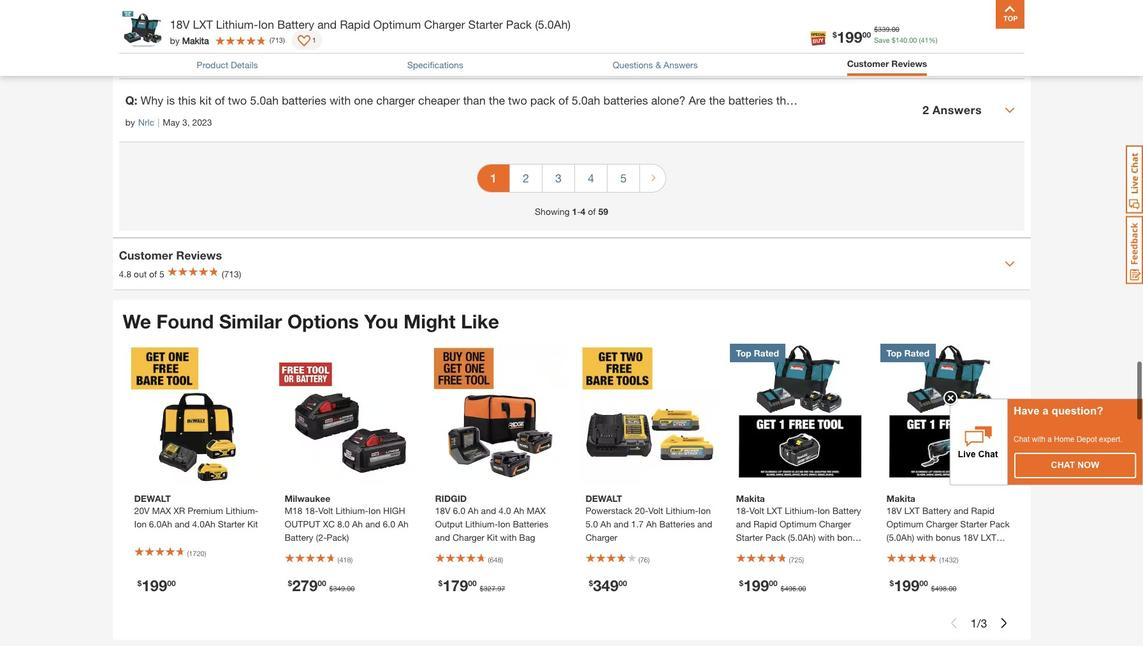 Task type: vqa. For each thing, say whether or not it's contained in the screenshot.
Artificial within Artificial Tree Size (ft.)
no



Task type: locate. For each thing, give the bounding box(es) containing it.
648
[[490, 556, 502, 564]]

navigation
[[477, 155, 666, 205]]

starter inside the makita 18v lxt battery and rapid optimum charger starter pack (5.0ah) with bonus 18v lxt oscillating multi-tool
[[961, 519, 988, 530]]

ion inside dewalt powerstack 20-volt lithium-ion 5.0 ah and 1.7 ah batteries and charger
[[699, 505, 711, 516]]

charger down 5.0 on the right bottom of the page
[[586, 532, 618, 543]]

charger up "multi-"
[[926, 519, 958, 530]]

0 horizontal spatial |
[[158, 117, 160, 128]]

0 vertical spatial q:
[[125, 30, 137, 44]]

18v up $ 199 00 $ 496 . 00
[[736, 546, 752, 556]]

. for makita 18-volt lxt lithium-ion battery and rapid optimum charger starter pack (5.0ah) with bonus 18v lxt battery 5.0ah
[[797, 584, 799, 593]]

0 horizontal spatial optimum
[[373, 17, 421, 31]]

0 horizontal spatial batteries
[[513, 519, 549, 530]]

3
[[555, 171, 562, 185], [981, 616, 988, 630]]

( for makita 18-volt lxt lithium-ion battery and rapid optimum charger starter pack (5.0ah) with bonus 18v lxt battery 5.0ah
[[789, 556, 791, 564]]

reviews down 140
[[892, 58, 928, 69]]

$ 339 . 00 save $ 140 . 00 ( 41 %)
[[874, 25, 938, 44]]

$ inside $ 349 00
[[589, 579, 593, 588]]

1 horizontal spatial rated
[[905, 348, 930, 359]]

product
[[197, 59, 228, 70]]

and inside dewalt 20v max xr premium lithium- ion 6.0ah and 4.0ah starter kit
[[175, 519, 190, 530]]

0 vertical spatial kit
[[247, 519, 258, 530]]

199 down the "6.0ah"
[[142, 577, 167, 595]]

2 rated from the left
[[905, 348, 930, 359]]

0 vertical spatial this
[[376, 30, 394, 44]]

1 horizontal spatial 5.0ah
[[572, 93, 600, 107]]

ion down 20v at the left bottom of page
[[134, 519, 147, 530]]

6.0 down high at the left bottom
[[383, 519, 395, 530]]

4
[[588, 171, 594, 185], [581, 206, 586, 217]]

with up "multi-"
[[917, 532, 934, 543]]

1 horizontal spatial makita
[[736, 493, 765, 504]]

41
[[921, 35, 929, 44]]

0 horizontal spatial two
[[228, 93, 247, 107]]

by nrlc | may 3, 2023
[[125, 117, 212, 128]]

a right 713
[[295, 30, 301, 44]]

6.0 down ridgid
[[453, 505, 466, 516]]

we found similar options you might like
[[123, 310, 499, 333]]

| for is
[[158, 117, 160, 128]]

1 horizontal spatial bonus
[[936, 532, 961, 543]]

top for makita 18-volt lxt lithium-ion battery and rapid optimum charger starter pack (5.0ah) with bonus 18v lxt battery 5.0ah
[[736, 348, 752, 359]]

by for why is this kit of two 5.0ah batteries with one charger cheaper than the two pack of 5.0ah batteries alone?   are the batteries the same?
[[125, 117, 135, 128]]

2 bonus from the left
[[936, 532, 961, 543]]

1 vertical spatial 5
[[621, 171, 627, 185]]

max up bag at the bottom left
[[527, 505, 546, 516]]

max inside dewalt 20v max xr premium lithium- ion 6.0ah and 4.0ah starter kit
[[152, 505, 171, 516]]

feedback link image
[[1126, 216, 1143, 284]]

1 right display image
[[312, 36, 316, 44]]

dewalt inside dewalt 20v max xr premium lithium- ion 6.0ah and 4.0ah starter kit
[[134, 493, 171, 504]]

0 horizontal spatial 5
[[159, 269, 164, 280]]

and
[[318, 17, 337, 31], [481, 505, 496, 516], [954, 505, 969, 516], [175, 519, 190, 530], [365, 519, 381, 530], [614, 519, 629, 530], [698, 519, 713, 530], [736, 519, 751, 530], [435, 532, 450, 543]]

2
[[923, 103, 930, 117], [523, 171, 529, 185]]

1 top rated from the left
[[736, 348, 779, 359]]

0 horizontal spatial batteries
[[282, 93, 326, 107]]

volt inside "milwaukee m18 18-volt lithium-ion high output xc 8.0 ah and 6.0 ah battery (2-pack)"
[[318, 505, 333, 516]]

0 horizontal spatial 4
[[581, 206, 586, 217]]

1 horizontal spatial |
[[173, 54, 175, 64]]

6.0
[[453, 505, 466, 516], [383, 519, 395, 530]]

this
[[376, 30, 394, 44], [178, 93, 196, 107]]

1 bonus from the left
[[837, 532, 862, 543]]

0 horizontal spatial rated
[[754, 348, 779, 359]]

1 max from the left
[[152, 505, 171, 516]]

( left tool at the right bottom of the page
[[940, 556, 941, 564]]

2 horizontal spatial volt
[[750, 505, 765, 516]]

(5.0ah)
[[535, 17, 571, 31], [788, 532, 816, 543], [887, 532, 915, 543]]

ah right the 1.7
[[646, 519, 657, 530]]

ah down high at the left bottom
[[398, 519, 409, 530]]

339
[[878, 25, 890, 33]]

0 vertical spatial customer reviews
[[847, 58, 928, 69]]

output
[[435, 519, 463, 530]]

2 vertical spatial rapid
[[754, 519, 777, 530]]

q:
[[125, 30, 137, 44], [125, 93, 137, 107]]

1 horizontal spatial it
[[717, 30, 724, 44]]

2 horizontal spatial pack
[[990, 519, 1010, 530]]

0 vertical spatial 4
[[588, 171, 594, 185]]

pack
[[530, 93, 556, 107]]

4.8
[[119, 269, 131, 280]]

2 top from the left
[[887, 348, 902, 359]]

2 price from the left
[[519, 30, 545, 44]]

0 horizontal spatial 349
[[333, 584, 345, 593]]

next slide image
[[999, 618, 1009, 628]]

starter inside makita 18-volt lxt lithium-ion battery and rapid optimum charger starter pack (5.0ah) with bonus 18v lxt battery 5.0ah
[[736, 532, 763, 543]]

makita
[[182, 35, 209, 46], [736, 493, 765, 504], [887, 493, 916, 504]]

2 inside navigation
[[523, 171, 529, 185]]

may for this
[[163, 117, 180, 128]]

0 horizontal spatial bonus
[[837, 532, 862, 543]]

with left the one
[[330, 93, 351, 107]]

customer reviews button
[[847, 57, 928, 73], [847, 57, 928, 70]]

4 left 5 'link' at top right
[[588, 171, 594, 185]]

customer reviews
[[847, 58, 928, 69], [119, 248, 222, 262]]

4.0
[[499, 505, 511, 516]]

volt inside dewalt powerstack 20-volt lithium-ion 5.0 ah and 1.7 ah batteries and charger
[[649, 505, 663, 516]]

0 horizontal spatial dewalt
[[134, 493, 171, 504]]

(
[[919, 35, 921, 44], [270, 36, 271, 44], [187, 549, 189, 557], [338, 556, 339, 564], [488, 556, 490, 564], [639, 556, 640, 564], [789, 556, 791, 564], [940, 556, 941, 564]]

dewalt for 199
[[134, 493, 171, 504]]

18v inside ridgid 18v 6.0 ah and 4.0 ah max output lithium-ion batteries and charger kit with bag
[[435, 505, 451, 516]]

2 top rated from the left
[[887, 348, 930, 359]]

with right chat
[[1032, 435, 1046, 444]]

out
[[134, 269, 147, 280]]

1 horizontal spatial optimum
[[780, 519, 817, 530]]

with inside ridgid 18v 6.0 ah and 4.0 ah max output lithium-ion batteries and charger kit with bag
[[500, 532, 517, 543]]

( up 327
[[488, 556, 490, 564]]

lithium- right output
[[465, 519, 498, 530]]

ion
[[258, 17, 274, 31], [368, 505, 381, 516], [699, 505, 711, 516], [818, 505, 830, 516], [134, 519, 147, 530], [498, 519, 511, 530]]

2023 right the 13,
[[213, 54, 233, 64]]

2 inside the questions element
[[923, 103, 930, 117]]

5 inside 'link'
[[621, 171, 627, 185]]

0 horizontal spatial 2
[[523, 171, 529, 185]]

2 max from the left
[[527, 505, 546, 516]]

| right "nrlc"
[[158, 117, 160, 128]]

1 rated from the left
[[754, 348, 779, 359]]

1 for 1 answer
[[929, 40, 936, 54]]

depot
[[1077, 435, 1097, 444]]

may left the 13,
[[179, 54, 196, 64]]

0 vertical spatial 3
[[555, 171, 562, 185]]

( down the 1.7
[[639, 556, 640, 564]]

00 inside $ 179 00 $ 327 . 97
[[468, 579, 477, 588]]

kit right 4.0ah
[[247, 519, 258, 530]]

starter up tool at the right bottom of the page
[[961, 519, 988, 530]]

ion inside makita 18-volt lxt lithium-ion battery and rapid optimum charger starter pack (5.0ah) with bonus 18v lxt battery 5.0ah
[[818, 505, 830, 516]]

1 vertical spatial why
[[141, 93, 163, 107]]

18v up the oscillating
[[887, 505, 902, 516]]

(5.0ah) right same
[[535, 17, 571, 31]]

1 two from the left
[[228, 93, 247, 107]]

similar
[[219, 310, 282, 333]]

1 right 41
[[929, 40, 936, 54]]

1 horizontal spatial volt
[[649, 505, 663, 516]]

ridgid 18v 6.0 ah and 4.0 ah max output lithium-ion batteries and charger kit with bag
[[435, 493, 549, 543]]

q: left the do
[[125, 30, 137, 44]]

0 vertical spatial customer
[[847, 58, 889, 69]]

1
[[312, 36, 316, 44], [929, 40, 936, 54], [572, 206, 577, 217], [971, 616, 977, 630]]

batteries inside ridgid 18v 6.0 ah and 4.0 ah max output lithium-ion batteries and charger kit with bag
[[513, 519, 549, 530]]

0 vertical spatial a
[[295, 30, 301, 44]]

( left 5.0ah
[[789, 556, 791, 564]]

optimum up the oscillating
[[887, 519, 924, 530]]

) for makita 18v lxt battery and rapid optimum charger starter pack (5.0ah) with bonus 18v lxt oscillating multi-tool
[[957, 556, 959, 564]]

1.7
[[631, 519, 644, 530]]

1 vertical spatial $ 199 00
[[137, 577, 176, 595]]

batteries right the 1.7
[[660, 519, 695, 530]]

0 horizontal spatial top
[[736, 348, 752, 359]]

1 vertical spatial q:
[[125, 93, 137, 107]]

with inside the makita 18v lxt battery and rapid optimum charger starter pack (5.0ah) with bonus 18v lxt oscillating multi-tool
[[917, 532, 934, 543]]

1 vertical spatial answers
[[933, 103, 982, 117]]

1 vertical spatial customer
[[119, 248, 173, 262]]

2 horizontal spatial optimum
[[887, 519, 924, 530]]

0 horizontal spatial price
[[304, 30, 330, 44]]

1 horizontal spatial top rated
[[887, 348, 930, 359]]

batteries up bag at the bottom left
[[513, 519, 549, 530]]

0 horizontal spatial answers
[[664, 59, 698, 70]]

5 inside the questions element
[[727, 30, 733, 44]]

a inside the questions element
[[295, 30, 301, 44]]

6.0 inside "milwaukee m18 18-volt lithium-ion high output xc 8.0 ah and 6.0 ah battery (2-pack)"
[[383, 519, 395, 530]]

1 vertical spatial reviews
[[176, 248, 222, 262]]

2 vertical spatial pack
[[766, 532, 786, 543]]

a
[[295, 30, 301, 44], [1043, 405, 1049, 417], [1048, 435, 1052, 444]]

179
[[443, 577, 468, 595]]

1 horizontal spatial 6.0
[[453, 505, 466, 516]]

top button
[[996, 0, 1025, 29]]

$ 179 00 $ 327 . 97
[[438, 577, 505, 595]]

starter right 4.0ah
[[218, 519, 245, 530]]

1 horizontal spatial 2
[[923, 103, 930, 117]]

with inside the questions element
[[330, 93, 351, 107]]

batteries down questions
[[604, 93, 648, 107]]

0 horizontal spatial kit
[[247, 519, 258, 530]]

and inside the makita 18v lxt battery and rapid optimum charger starter pack (5.0ah) with bonus 18v lxt oscillating multi-tool
[[954, 505, 969, 516]]

5.0ah
[[250, 93, 279, 107], [572, 93, 600, 107]]

1 horizontal spatial 3
[[981, 616, 988, 630]]

5 right the out
[[159, 269, 164, 280]]

5 right at
[[727, 30, 733, 44]]

199 left 496
[[744, 577, 769, 595]]

. for ridgid 18v 6.0 ah and 4.0 ah max output lithium-ion batteries and charger kit with bag
[[496, 584, 498, 593]]

rated
[[754, 348, 779, 359], [905, 348, 930, 359]]

1 18- from the left
[[305, 505, 318, 516]]

1 horizontal spatial 18-
[[736, 505, 750, 516]]

( for ridgid 18v 6.0 ah and 4.0 ah max output lithium-ion batteries and charger kit with bag
[[488, 556, 490, 564]]

1 horizontal spatial rapid
[[754, 519, 777, 530]]

3 inside navigation
[[555, 171, 562, 185]]

max up the "6.0ah"
[[152, 505, 171, 516]]

the right its
[[469, 30, 485, 44]]

price left the 'drop'
[[304, 30, 330, 44]]

answers
[[664, 59, 698, 70], [933, 103, 982, 117]]

batteries
[[513, 519, 549, 530], [660, 519, 695, 530]]

why
[[141, 30, 163, 44], [141, 93, 163, 107]]

optimum right on
[[373, 17, 421, 31]]

with left bag at the bottom left
[[500, 532, 517, 543]]

xr
[[174, 505, 185, 516]]

1 top from the left
[[736, 348, 752, 359]]

0 horizontal spatial pack
[[506, 17, 532, 31]]

dewalt inside dewalt powerstack 20-volt lithium-ion 5.0 ah and 1.7 ah batteries and charger
[[586, 493, 622, 504]]

0 vertical spatial 5
[[727, 30, 733, 44]]

reviews up (713)
[[176, 248, 222, 262]]

1 vertical spatial is
[[167, 93, 175, 107]]

. inside $ 199 00 $ 496 . 00
[[797, 584, 799, 593]]

20-
[[635, 505, 649, 516]]

this right on
[[376, 30, 394, 44]]

)
[[283, 36, 285, 44], [204, 549, 206, 557], [351, 556, 353, 564], [502, 556, 503, 564], [648, 556, 650, 564], [803, 556, 804, 564], [957, 556, 959, 564]]

starter
[[468, 17, 503, 31], [218, 519, 245, 530], [961, 519, 988, 530], [736, 532, 763, 543]]

may left 3,
[[163, 117, 180, 128]]

0 horizontal spatial 2023
[[192, 117, 212, 128]]

. inside $ 179 00 $ 327 . 97
[[496, 584, 498, 593]]

is up by nrlc | may 3, 2023 at the top
[[167, 93, 175, 107]]

(5.0ah) up 5.0ah
[[788, 532, 816, 543]]

1 batteries from the left
[[513, 519, 549, 530]]

) for ridgid 18v 6.0 ah and 4.0 ah max output lithium-ion batteries and charger kit with bag
[[502, 556, 503, 564]]

1 horizontal spatial dewalt
[[586, 493, 622, 504]]

2 vertical spatial by
[[125, 117, 135, 128]]

1 horizontal spatial $ 199 00
[[833, 28, 871, 46]]

2 why from the top
[[141, 93, 163, 107]]

1 for 1
[[312, 36, 316, 44]]

4 left 59
[[581, 206, 586, 217]]

two right kit
[[228, 93, 247, 107]]

) for makita 18-volt lxt lithium-ion battery and rapid optimum charger starter pack (5.0ah) with bonus 18v lxt battery 5.0ah
[[803, 556, 804, 564]]

0 vertical spatial rapid
[[340, 17, 370, 31]]

2 when from the left
[[581, 30, 609, 44]]

1 vertical spatial rapid
[[971, 505, 995, 516]]

1 vertical spatial 2
[[523, 171, 529, 185]]

1 horizontal spatial top
[[887, 348, 902, 359]]

battery inside "milwaukee m18 18-volt lithium-ion high output xc 8.0 ah and 6.0 ah battery (2-pack)"
[[285, 532, 314, 543]]

charger up 5.0ah
[[819, 519, 851, 530]]

( left %) at top right
[[919, 35, 921, 44]]

options
[[287, 310, 359, 333]]

2023 for keep
[[213, 54, 233, 64]]

of
[[215, 93, 225, 107], [559, 93, 569, 107], [588, 206, 596, 217], [149, 269, 157, 280]]

2 volt from the left
[[649, 505, 663, 516]]

13,
[[198, 54, 210, 64]]

by left nrlc button
[[125, 117, 135, 128]]

battery inside the makita 18v lxt battery and rapid optimum charger starter pack (5.0ah) with bonus 18v lxt oscillating multi-tool
[[923, 505, 951, 516]]

0 horizontal spatial 5.0ah
[[250, 93, 279, 107]]

batteries right are
[[729, 93, 773, 107]]

0 vertical spatial by
[[170, 35, 180, 46]]

when left i
[[581, 30, 609, 44]]

1 horizontal spatial kit
[[487, 532, 498, 543]]

. inside the $ 199 00 $ 498 . 00
[[947, 584, 949, 593]]

2 dewalt from the left
[[586, 493, 622, 504]]

0 horizontal spatial when
[[423, 30, 450, 44]]

may for you
[[179, 54, 196, 64]]

1 dewalt from the left
[[134, 493, 171, 504]]

1 horizontal spatial 2023
[[213, 54, 233, 64]]

1 horizontal spatial when
[[581, 30, 609, 44]]

2023 right 3,
[[192, 117, 212, 128]]

2023
[[213, 54, 233, 64], [192, 117, 212, 128]]

it
[[548, 30, 554, 44], [717, 30, 724, 44]]

drop
[[333, 30, 357, 44]]

2 batteries from the left
[[660, 519, 695, 530]]

1 / 3
[[971, 616, 988, 630]]

1 horizontal spatial two
[[508, 93, 527, 107]]

save
[[874, 35, 890, 44]]

it left was
[[548, 30, 554, 44]]

1 horizontal spatial is
[[283, 30, 292, 44]]

00
[[892, 25, 900, 33], [863, 30, 871, 39], [910, 35, 917, 44], [167, 579, 176, 588], [318, 579, 326, 588], [468, 579, 477, 588], [619, 579, 627, 588], [769, 579, 778, 588], [920, 579, 928, 588], [347, 584, 355, 593], [799, 584, 806, 593], [949, 584, 957, 593]]

dewalt for 349
[[586, 493, 622, 504]]

makita 18v lxt battery and rapid optimum charger starter pack (5.0ah) with bonus 18v lxt oscillating multi-tool
[[887, 493, 1010, 556]]

1 volt from the left
[[318, 505, 333, 516]]

is right 713
[[283, 30, 292, 44]]

5 link
[[608, 165, 640, 192]]

1 horizontal spatial 4
[[588, 171, 594, 185]]

answers left caret image
[[933, 103, 982, 117]]

q: why is this kit of two 5.0ah batteries with one charger cheaper than the two pack of 5.0ah batteries alone?   are the batteries the same?
[[125, 93, 830, 107]]

0 vertical spatial why
[[141, 30, 163, 44]]

dewalt up powerstack
[[586, 493, 622, 504]]

customer down save
[[847, 58, 889, 69]]

3 volt from the left
[[750, 505, 765, 516]]

279
[[292, 577, 318, 595]]

ion right 20-
[[699, 505, 711, 516]]

. inside "$ 279 00 $ 349 . 00"
[[345, 584, 347, 593]]

1 horizontal spatial answers
[[933, 103, 982, 117]]

it right at
[[717, 30, 724, 44]]

customer up 4.8 out of 5
[[119, 248, 173, 262]]

why left the do
[[141, 30, 163, 44]]

we
[[123, 310, 151, 333]]

1 horizontal spatial pack
[[766, 532, 786, 543]]

0 horizontal spatial reviews
[[176, 248, 222, 262]]

3 left next slide icon
[[981, 616, 988, 630]]

when left its
[[423, 30, 450, 44]]

lithium- up details
[[216, 17, 258, 31]]

volt inside makita 18-volt lxt lithium-ion battery and rapid optimum charger starter pack (5.0ah) with bonus 18v lxt battery 5.0ah
[[750, 505, 765, 516]]

(2-
[[316, 532, 327, 543]]

home
[[1054, 435, 1075, 444]]

lithium- up 5.0ah
[[785, 505, 818, 516]]

this left kit
[[178, 93, 196, 107]]

1432
[[941, 556, 957, 564]]

( 713 )
[[270, 36, 285, 44]]

0 horizontal spatial top rated
[[736, 348, 779, 359]]

1 vertical spatial |
[[158, 117, 160, 128]]

customer reviews up 4.8 out of 5
[[119, 248, 222, 262]]

q: for q: why do you keep say there is a price drop on this item when its the same price it was when i originally looked at it 5 months ago ?
[[125, 30, 137, 44]]

chat now link
[[1015, 453, 1136, 478]]

1 vertical spatial by
[[125, 54, 135, 64]]

18v down ridgid
[[435, 505, 451, 516]]

why for why do you keep say there is a price drop on this item when its the same price it was when i originally looked at it 5 months ago ?
[[141, 30, 163, 44]]

2 18- from the left
[[736, 505, 750, 516]]

3 right 2 link
[[555, 171, 562, 185]]

have
[[1014, 405, 1040, 417]]

makita inside makita 18-volt lxt lithium-ion battery and rapid optimum charger starter pack (5.0ah) with bonus 18v lxt battery 5.0ah
[[736, 493, 765, 504]]

$ 199 00 $ 498 . 00
[[890, 577, 957, 595]]

1 vertical spatial a
[[1043, 405, 1049, 417]]

ion left high at the left bottom
[[368, 505, 381, 516]]

0 vertical spatial 2023
[[213, 54, 233, 64]]

0 vertical spatial 6.0
[[453, 505, 466, 516]]

| right oralndo
[[173, 54, 175, 64]]

1 vertical spatial 3
[[981, 616, 988, 630]]

the
[[469, 30, 485, 44], [489, 93, 505, 107], [709, 93, 725, 107], [776, 93, 793, 107]]

(5.0ah) up the oscillating
[[887, 532, 915, 543]]

batteries for 349
[[660, 519, 695, 530]]

bonus
[[837, 532, 862, 543], [936, 532, 961, 543]]

1 inside dropdown button
[[312, 36, 316, 44]]

lithium- right premium
[[226, 505, 258, 516]]

6.0 inside ridgid 18v 6.0 ah and 4.0 ah max output lithium-ion batteries and charger kit with bag
[[453, 505, 466, 516]]

lithium- inside "milwaukee m18 18-volt lithium-ion high output xc 8.0 ah and 6.0 ah battery (2-pack)"
[[336, 505, 368, 516]]

$ 199 00 left save
[[833, 28, 871, 46]]

&
[[656, 59, 661, 70]]

1 horizontal spatial batteries
[[604, 93, 648, 107]]

rapid inside makita 18-volt lxt lithium-ion battery and rapid optimum charger starter pack (5.0ah) with bonus 18v lxt battery 5.0ah
[[754, 519, 777, 530]]

1 horizontal spatial 5
[[621, 171, 627, 185]]

0 horizontal spatial 3
[[555, 171, 562, 185]]

navigation containing 2
[[477, 155, 666, 205]]

1720
[[189, 549, 204, 557]]

on
[[360, 30, 373, 44]]

140
[[896, 35, 908, 44]]

$ 279 00 $ 349 . 00
[[288, 577, 355, 595]]

makita inside the makita 18v lxt battery and rapid optimum charger starter pack (5.0ah) with bonus 18v lxt oscillating multi-tool
[[887, 493, 916, 504]]

bonus inside the makita 18v lxt battery and rapid optimum charger starter pack (5.0ah) with bonus 18v lxt oscillating multi-tool
[[936, 532, 961, 543]]

why for why is this kit of two 5.0ah batteries with one charger cheaper than the two pack of 5.0ah batteries alone?   are the batteries the same?
[[141, 93, 163, 107]]

xc
[[323, 519, 335, 530]]

1 horizontal spatial reviews
[[892, 58, 928, 69]]

0 vertical spatial |
[[173, 54, 175, 64]]

with inside makita 18-volt lxt lithium-ion battery and rapid optimum charger starter pack (5.0ah) with bonus 18v lxt battery 5.0ah
[[818, 532, 835, 543]]

pack inside the makita 18v lxt battery and rapid optimum charger starter pack (5.0ah) with bonus 18v lxt oscillating multi-tool
[[990, 519, 1010, 530]]

1 it from the left
[[548, 30, 554, 44]]

multi-
[[931, 546, 954, 556]]

batteries for $
[[513, 519, 549, 530]]

batteries down display image
[[282, 93, 326, 107]]

$ 199 00 down the "6.0ah"
[[137, 577, 176, 595]]

questions & answers button
[[613, 58, 698, 71], [613, 58, 698, 71]]

ion down 4.0
[[498, 519, 511, 530]]

1 horizontal spatial customer reviews
[[847, 58, 928, 69]]

and inside makita 18-volt lxt lithium-ion battery and rapid optimum charger starter pack (5.0ah) with bonus 18v lxt battery 5.0ah
[[736, 519, 751, 530]]

1 inside the questions element
[[929, 40, 936, 54]]

batteries inside dewalt powerstack 20-volt lithium-ion 5.0 ah and 1.7 ah batteries and charger
[[660, 519, 695, 530]]

lithium- inside dewalt powerstack 20-volt lithium-ion 5.0 ah and 1.7 ah batteries and charger
[[666, 505, 699, 516]]

2 horizontal spatial 5
[[727, 30, 733, 44]]

18v up by makita
[[170, 17, 190, 31]]

kit up ( 648 )
[[487, 532, 498, 543]]

18v inside makita 18-volt lxt lithium-ion battery and rapid optimum charger starter pack (5.0ah) with bonus 18v lxt battery 5.0ah
[[736, 546, 752, 556]]

bag
[[519, 532, 535, 543]]

0 horizontal spatial volt
[[318, 505, 333, 516]]

1 why from the top
[[141, 30, 163, 44]]

349 down 5.0 on the right bottom of the page
[[593, 577, 619, 595]]

2 q: from the top
[[125, 93, 137, 107]]

premium
[[188, 505, 223, 516]]

0 horizontal spatial it
[[548, 30, 554, 44]]

price
[[304, 30, 330, 44], [519, 30, 545, 44]]

rated for makita 18-volt lxt lithium-ion battery and rapid optimum charger starter pack (5.0ah) with bonus 18v lxt battery 5.0ah
[[754, 348, 779, 359]]

1 q: from the top
[[125, 30, 137, 44]]

charger inside the makita 18v lxt battery and rapid optimum charger starter pack (5.0ah) with bonus 18v lxt oscillating multi-tool
[[926, 519, 958, 530]]

5.0ah right "pack"
[[572, 93, 600, 107]]

this is the first slide image
[[949, 618, 959, 628]]



Task type: describe. For each thing, give the bounding box(es) containing it.
product details
[[197, 59, 258, 70]]

lithium- inside ridgid 18v 6.0 ah and 4.0 ah max output lithium-ion batteries and charger kit with bag
[[465, 519, 498, 530]]

1 horizontal spatial 349
[[593, 577, 619, 595]]

lithium- inside dewalt 20v max xr premium lithium- ion 6.0ah and 4.0ah starter kit
[[226, 505, 258, 516]]

1 price from the left
[[304, 30, 330, 44]]

starter right its
[[468, 17, 503, 31]]

( for milwaukee m18 18-volt lithium-ion high output xc 8.0 ah and 6.0 ah battery (2-pack)
[[338, 556, 339, 564]]

live chat image
[[1126, 145, 1143, 214]]

originally
[[618, 30, 663, 44]]

20v max xr premium lithium-ion 6.0ah and 4.0ah starter kit image
[[128, 344, 268, 484]]

the right are
[[709, 93, 725, 107]]

oralndo button
[[138, 52, 170, 66]]

rapid inside the makita 18v lxt battery and rapid optimum charger starter pack (5.0ah) with bonus 18v lxt oscillating multi-tool
[[971, 505, 995, 516]]

( for dewalt powerstack 20-volt lithium-ion 5.0 ah and 1.7 ah batteries and charger
[[639, 556, 640, 564]]

looked
[[667, 30, 701, 44]]

418
[[339, 556, 351, 564]]

18v lxt battery and rapid optimum charger starter pack (5.0ah) with bonus 18v lxt oscillating multi-tool image
[[880, 344, 1021, 484]]

. for milwaukee m18 18-volt lithium-ion high output xc 8.0 ah and 6.0 ah battery (2-pack)
[[345, 584, 347, 593]]

questions & answers
[[613, 59, 698, 70]]

2 two from the left
[[508, 93, 527, 107]]

the left same?
[[776, 93, 793, 107]]

$ 199 00 $ 496 . 00
[[739, 577, 806, 595]]

0 horizontal spatial customer reviews
[[119, 248, 222, 262]]

milwaukee m18 18-volt lithium-ion high output xc 8.0 ah and 6.0 ah battery (2-pack)
[[285, 493, 409, 543]]

display image
[[298, 35, 310, 48]]

1 button
[[291, 31, 323, 50]]

powerstack 20-volt lithium-ion 5.0 ah and 1.7 ah batteries and charger image
[[579, 344, 720, 484]]

of right kit
[[215, 93, 225, 107]]

of right the out
[[149, 269, 157, 280]]

(713)
[[222, 269, 241, 280]]

( 1432 )
[[940, 556, 959, 564]]

top for makita 18v lxt battery and rapid optimum charger starter pack (5.0ah) with bonus 18v lxt oscillating multi-tool
[[887, 348, 902, 359]]

was
[[557, 30, 578, 44]]

00 inside $ 349 00
[[619, 579, 627, 588]]

milwaukee
[[285, 493, 331, 504]]

1 for 1 / 3
[[971, 616, 977, 630]]

/
[[977, 616, 981, 630]]

might
[[404, 310, 456, 333]]

2 vertical spatial 5
[[159, 269, 164, 280]]

2 vertical spatial a
[[1048, 435, 1052, 444]]

0 horizontal spatial (5.0ah)
[[535, 17, 571, 31]]

8.0
[[337, 519, 350, 530]]

volt for $
[[318, 505, 333, 516]]

3 batteries from the left
[[729, 93, 773, 107]]

rated for makita 18v lxt battery and rapid optimum charger starter pack (5.0ah) with bonus 18v lxt oscillating multi-tool
[[905, 348, 930, 359]]

( inside $ 339 . 00 save $ 140 . 00 ( 41 %)
[[919, 35, 921, 44]]

questions element
[[119, 0, 1025, 142]]

0 horizontal spatial is
[[167, 93, 175, 107]]

max inside ridgid 18v 6.0 ah and 4.0 ah max output lithium-ion batteries and charger kit with bag
[[527, 505, 546, 516]]

expert.
[[1100, 435, 1123, 444]]

( 1720 )
[[187, 549, 206, 557]]

high
[[383, 505, 405, 516]]

ridgid
[[435, 493, 467, 504]]

one
[[354, 93, 373, 107]]

( 76 )
[[639, 556, 650, 564]]

item
[[398, 30, 420, 44]]

1 answer
[[929, 40, 982, 54]]

$ 349 00
[[589, 577, 627, 595]]

0 horizontal spatial this
[[178, 93, 196, 107]]

ion up 713
[[258, 17, 274, 31]]

2 for 2
[[523, 171, 529, 185]]

tool
[[954, 546, 970, 556]]

349 inside "$ 279 00 $ 349 . 00"
[[333, 584, 345, 593]]

) for dewalt powerstack 20-volt lithium-ion 5.0 ah and 1.7 ah batteries and charger
[[648, 556, 650, 564]]

18v up tool at the right bottom of the page
[[963, 532, 979, 543]]

1 horizontal spatial customer
[[847, 58, 889, 69]]

charger right item
[[424, 17, 465, 31]]

2 batteries from the left
[[604, 93, 648, 107]]

| for do
[[173, 54, 175, 64]]

2 answers
[[923, 103, 982, 117]]

0 horizontal spatial makita
[[182, 35, 209, 46]]

answers inside the questions element
[[933, 103, 982, 117]]

like
[[461, 310, 499, 333]]

caret image
[[1005, 105, 1015, 115]]

optimum inside makita 18-volt lxt lithium-ion battery and rapid optimum charger starter pack (5.0ah) with bonus 18v lxt battery 5.0ah
[[780, 519, 817, 530]]

pack)
[[327, 532, 349, 543]]

0 horizontal spatial customer
[[119, 248, 173, 262]]

makita for makita 18v lxt battery and rapid optimum charger starter pack (5.0ah) with bonus 18v lxt oscillating multi-tool
[[887, 493, 916, 504]]

pack inside makita 18-volt lxt lithium-ion battery and rapid optimum charger starter pack (5.0ah) with bonus 18v lxt battery 5.0ah
[[766, 532, 786, 543]]

) for dewalt 20v max xr premium lithium- ion 6.0ah and 4.0ah starter kit
[[204, 549, 206, 557]]

found
[[156, 310, 214, 333]]

) for milwaukee m18 18-volt lithium-ion high output xc 8.0 ah and 6.0 ah battery (2-pack)
[[351, 556, 353, 564]]

18- inside makita 18-volt lxt lithium-ion battery and rapid optimum charger starter pack (5.0ah) with bonus 18v lxt battery 5.0ah
[[736, 505, 750, 516]]

1 right showing
[[572, 206, 577, 217]]

ah down powerstack
[[601, 519, 611, 530]]

at
[[704, 30, 714, 44]]

( for dewalt 20v max xr premium lithium- ion 6.0ah and 4.0ah starter kit
[[187, 549, 189, 557]]

charger inside makita 18-volt lxt lithium-ion battery and rapid optimum charger starter pack (5.0ah) with bonus 18v lxt battery 5.0ah
[[819, 519, 851, 530]]

1 batteries from the left
[[282, 93, 326, 107]]

1 vertical spatial 4
[[581, 206, 586, 217]]

top rated for makita 18v lxt battery and rapid optimum charger starter pack (5.0ah) with bonus 18v lxt oscillating multi-tool
[[887, 348, 930, 359]]

product image image
[[122, 6, 164, 48]]

starter inside dewalt 20v max xr premium lithium- ion 6.0ah and 4.0ah starter kit
[[218, 519, 245, 530]]

0 horizontal spatial $ 199 00
[[137, 577, 176, 595]]

327
[[484, 584, 496, 593]]

0 vertical spatial answers
[[664, 59, 698, 70]]

answer
[[939, 40, 982, 54]]

2 link
[[510, 165, 542, 192]]

kit inside ridgid 18v 6.0 ah and 4.0 ah max output lithium-ion batteries and charger kit with bag
[[487, 532, 498, 543]]

ah left 4.0
[[468, 505, 479, 516]]

alone?
[[651, 93, 686, 107]]

199 left 498
[[894, 577, 920, 595]]

questions
[[613, 59, 653, 70]]

18- inside "milwaukee m18 18-volt lithium-ion high output xc 8.0 ah and 6.0 ah battery (2-pack)"
[[305, 505, 318, 516]]

6.0ah
[[149, 519, 172, 530]]

. for makita 18v lxt battery and rapid optimum charger starter pack (5.0ah) with bonus 18v lxt oscillating multi-tool
[[947, 584, 949, 593]]

top rated for makita 18-volt lxt lithium-ion battery and rapid optimum charger starter pack (5.0ah) with bonus 18v lxt battery 5.0ah
[[736, 348, 779, 359]]

0 vertical spatial $ 199 00
[[833, 28, 871, 46]]

18-volt lxt lithium-ion battery and rapid optimum charger starter pack (5.0ah) with bonus 18v lxt battery 5.0ah image
[[730, 344, 870, 484]]

months
[[736, 30, 775, 44]]

q: for q: why is this kit of two 5.0ah batteries with one charger cheaper than the two pack of 5.0ah batteries alone?   are the batteries the same?
[[125, 93, 137, 107]]

1 when from the left
[[423, 30, 450, 44]]

( right say
[[270, 36, 271, 44]]

(5.0ah) inside makita 18-volt lxt lithium-ion battery and rapid optimum charger starter pack (5.0ah) with bonus 18v lxt battery 5.0ah
[[788, 532, 816, 543]]

?
[[801, 30, 807, 44]]

bonus inside makita 18-volt lxt lithium-ion battery and rapid optimum charger starter pack (5.0ah) with bonus 18v lxt battery 5.0ah
[[837, 532, 862, 543]]

ion inside dewalt 20v max xr premium lithium- ion 6.0ah and 4.0ah starter kit
[[134, 519, 147, 530]]

97
[[498, 584, 505, 593]]

oscillating
[[887, 546, 928, 556]]

m18
[[285, 505, 302, 516]]

makita for makita 18-volt lxt lithium-ion battery and rapid optimum charger starter pack (5.0ah) with bonus 18v lxt battery 5.0ah
[[736, 493, 765, 504]]

the right "than"
[[489, 93, 505, 107]]

ago
[[778, 30, 797, 44]]

chat
[[1014, 435, 1030, 444]]

76
[[640, 556, 648, 564]]

2 for 2 answers
[[923, 103, 930, 117]]

496
[[785, 584, 797, 593]]

0 horizontal spatial rapid
[[340, 17, 370, 31]]

ion inside "milwaukee m18 18-volt lithium-ion high output xc 8.0 ah and 6.0 ah battery (2-pack)"
[[368, 505, 381, 516]]

3,
[[182, 117, 190, 128]]

specifications
[[407, 59, 464, 70]]

nrlc
[[138, 117, 154, 128]]

nrlc button
[[138, 115, 154, 129]]

5.0
[[586, 519, 598, 530]]

chat
[[1051, 460, 1075, 470]]

( for makita 18v lxt battery and rapid optimum charger starter pack (5.0ah) with bonus 18v lxt oscillating multi-tool
[[940, 556, 941, 564]]

q: why do you keep say there is a price drop on this item when its the same price it was when i originally looked at it 5 months ago ?
[[125, 30, 807, 44]]

lithium- inside makita 18-volt lxt lithium-ion battery and rapid optimum charger starter pack (5.0ah) with bonus 18v lxt battery 5.0ah
[[785, 505, 818, 516]]

optimum inside the makita 18v lxt battery and rapid optimum charger starter pack (5.0ah) with bonus 18v lxt oscillating multi-tool
[[887, 519, 924, 530]]

713
[[271, 36, 283, 44]]

by for why do you keep say there is a price drop on this item when its the same price it was when i originally looked at it 5 months ago ?
[[125, 54, 135, 64]]

same
[[488, 30, 516, 44]]

4.0ah
[[192, 519, 215, 530]]

1 horizontal spatial this
[[376, 30, 394, 44]]

dewalt 20v max xr premium lithium- ion 6.0ah and 4.0ah starter kit
[[134, 493, 258, 530]]

199 left save
[[837, 28, 863, 46]]

charger inside dewalt powerstack 20-volt lithium-ion 5.0 ah and 1.7 ah batteries and charger
[[586, 532, 618, 543]]

now
[[1078, 460, 1100, 470]]

than
[[463, 93, 486, 107]]

volt for 349
[[649, 505, 663, 516]]

(5.0ah) inside the makita 18v lxt battery and rapid optimum charger starter pack (5.0ah) with bonus 18v lxt oscillating multi-tool
[[887, 532, 915, 543]]

of left 59
[[588, 206, 596, 217]]

0 vertical spatial reviews
[[892, 58, 928, 69]]

do
[[167, 30, 180, 44]]

-
[[577, 206, 581, 217]]

caret image
[[1005, 259, 1015, 269]]

5.0ah
[[803, 546, 827, 556]]

ah right 4.0
[[514, 505, 524, 516]]

you
[[364, 310, 398, 333]]

and inside "milwaukee m18 18-volt lithium-ion high output xc 8.0 ah and 6.0 ah battery (2-pack)"
[[365, 519, 381, 530]]

details
[[231, 59, 258, 70]]

%)
[[929, 35, 938, 44]]

3 link
[[543, 165, 575, 192]]

2 it from the left
[[717, 30, 724, 44]]

4.8 out of 5
[[119, 269, 164, 280]]

dewalt powerstack 20-volt lithium-ion 5.0 ah and 1.7 ah batteries and charger
[[586, 493, 713, 543]]

charger
[[376, 93, 415, 107]]

chat with a home depot expert.
[[1014, 435, 1123, 444]]

( 418 )
[[338, 556, 353, 564]]

1 5.0ah from the left
[[250, 93, 279, 107]]

18v 6.0 ah and 4.0 ah max output lithium-ion batteries and charger kit with bag image
[[429, 344, 569, 484]]

59
[[598, 206, 608, 217]]

kit inside dewalt 20v max xr premium lithium- ion 6.0ah and 4.0ah starter kit
[[247, 519, 258, 530]]

keep
[[205, 30, 230, 44]]

2 5.0ah from the left
[[572, 93, 600, 107]]

498
[[935, 584, 947, 593]]

by makita
[[170, 35, 209, 46]]

ah right 8.0
[[352, 519, 363, 530]]

2023 for kit
[[192, 117, 212, 128]]

m18 18-volt lithium-ion high output xc 8.0 ah and 6.0 ah battery (2-pack) image
[[278, 344, 419, 484]]

charger inside ridgid 18v 6.0 ah and 4.0 ah max output lithium-ion batteries and charger kit with bag
[[453, 532, 485, 543]]

showing 1 - 4 of 59
[[535, 206, 608, 217]]

showing
[[535, 206, 570, 217]]

of right "pack"
[[559, 93, 569, 107]]

kit
[[200, 93, 212, 107]]

ion inside ridgid 18v 6.0 ah and 4.0 ah max output lithium-ion batteries and charger kit with bag
[[498, 519, 511, 530]]



